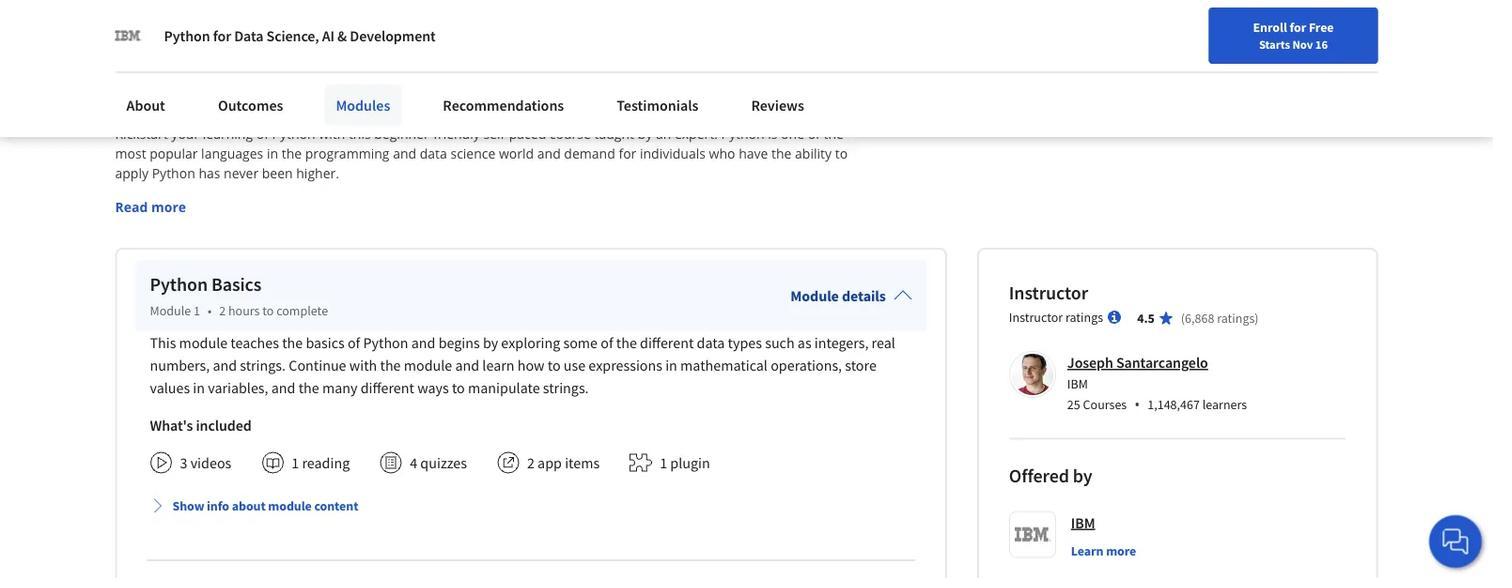 Task type: describe. For each thing, give the bounding box(es) containing it.
2 app items
[[527, 455, 600, 473]]

there are 5 modules in this course
[[115, 69, 496, 102]]

about
[[126, 96, 165, 115]]

16
[[1315, 37, 1328, 52]]

learning
[[203, 126, 253, 144]]

to inside kickstart your learning of python with this beginner-friendly self-paced course taught by an expert. python is one of the most popular languages in the programming and data science world and demand for individuals who have the ability to apply python has never been higher.
[[835, 145, 848, 163]]

integers,
[[815, 334, 869, 353]]

data
[[234, 26, 264, 45]]

courses
[[1083, 397, 1127, 414]]

how
[[518, 357, 545, 376]]

expert.
[[675, 126, 718, 144]]

offered
[[1009, 465, 1069, 488]]

to right 'ways'
[[452, 379, 465, 398]]

your
[[171, 126, 199, 144]]

read more button
[[115, 198, 186, 218]]

of up "ability"
[[808, 126, 820, 144]]

learn
[[1071, 544, 1104, 561]]

coursera career certificate image
[[1023, 0, 1336, 27]]

complete
[[276, 303, 328, 320]]

this module teaches the basics of python and begins by exploring some of the different data types such as integers, real numbers, and strings. continue with the module and learn how to use expressions in  mathematical operations, store values in variables, and the many different ways to manipulate strings.
[[150, 334, 895, 398]]

python basics module 1 • 2 hours to complete
[[150, 274, 328, 320]]

operations,
[[771, 357, 842, 376]]

reviews link
[[740, 85, 816, 126]]

to inside python basics module 1 • 2 hours to complete
[[262, 303, 274, 320]]

demand
[[564, 145, 615, 163]]

the right continue at left bottom
[[380, 357, 401, 376]]

1 for 1 plugin
[[660, 455, 667, 473]]

• inside python basics module 1 • 2 hours to complete
[[208, 303, 212, 320]]

ways
[[417, 379, 449, 398]]

outcomes
[[218, 96, 283, 115]]

4.5
[[1137, 311, 1155, 328]]

modules link
[[325, 85, 402, 126]]

of right some
[[601, 334, 613, 353]]

real
[[872, 334, 895, 353]]

friendly
[[433, 126, 480, 144]]

for inside kickstart your learning of python with this beginner-friendly self-paced course taught by an expert. python is one of the most popular languages in the programming and data science world and demand for individuals who have the ability to apply python has never been higher.
[[619, 145, 637, 163]]

higher.
[[296, 165, 339, 183]]

learn
[[482, 357, 515, 376]]

module inside show info about module content dropdown button
[[268, 499, 312, 516]]

2 inside python basics module 1 • 2 hours to complete
[[219, 303, 226, 320]]

ibm image
[[115, 23, 141, 49]]

science,
[[266, 26, 319, 45]]

store
[[845, 357, 877, 376]]

such
[[765, 334, 795, 353]]

1 reading
[[292, 455, 350, 473]]

an
[[656, 126, 671, 144]]

python up have
[[721, 126, 765, 144]]

ai
[[322, 26, 335, 45]]

learn more button
[[1071, 543, 1136, 562]]

testimonials
[[617, 96, 699, 115]]

exploring
[[501, 334, 560, 353]]

and left begins
[[411, 334, 436, 353]]

and down begins
[[455, 357, 479, 376]]

0 vertical spatial this
[[374, 69, 416, 102]]

chat with us image
[[1441, 527, 1471, 557]]

modules
[[245, 69, 342, 102]]

who
[[709, 145, 735, 163]]

individuals
[[640, 145, 706, 163]]

enroll for free starts nov 16
[[1253, 19, 1334, 52]]

is
[[768, 126, 778, 144]]

continue
[[289, 357, 346, 376]]

science
[[451, 145, 496, 163]]

world
[[499, 145, 534, 163]]

has
[[199, 165, 220, 183]]

content
[[314, 499, 358, 516]]

show info about module content
[[172, 499, 358, 516]]

0 vertical spatial course
[[421, 69, 496, 102]]

expressions
[[589, 357, 663, 376]]

languages
[[201, 145, 263, 163]]

2 horizontal spatial module
[[404, 357, 452, 376]]

about link
[[115, 85, 177, 126]]

joseph santarcangelo link
[[1067, 354, 1208, 373]]

2 vertical spatial by
[[1073, 465, 1093, 488]]

0 vertical spatial module
[[179, 334, 228, 353]]

starts
[[1259, 37, 1290, 52]]

enroll
[[1253, 19, 1287, 36]]

teaches
[[231, 334, 279, 353]]

there
[[115, 69, 180, 102]]

1 vertical spatial ibm
[[1071, 515, 1095, 534]]

hours
[[228, 303, 260, 320]]

and down paced
[[537, 145, 561, 163]]

learn more
[[1071, 544, 1136, 561]]

programming
[[305, 145, 390, 163]]

1 plugin
[[660, 455, 710, 473]]

this inside kickstart your learning of python with this beginner-friendly self-paced course taught by an expert. python is one of the most popular languages in the programming and data science world and demand for individuals who have the ability to apply python has never been higher.
[[349, 126, 371, 144]]

4
[[410, 455, 417, 473]]

data inside kickstart your learning of python with this beginner-friendly self-paced course taught by an expert. python is one of the most popular languages in the programming and data science world and demand for individuals who have the ability to apply python has never been higher.
[[420, 145, 447, 163]]

and down continue at left bottom
[[271, 379, 296, 398]]

0 vertical spatial strings.
[[240, 357, 286, 376]]

joseph
[[1067, 354, 1113, 373]]

1 horizontal spatial module
[[791, 287, 839, 306]]

25
[[1067, 397, 1080, 414]]

about
[[232, 499, 266, 516]]

popular
[[150, 145, 198, 163]]

python inside python basics module 1 • 2 hours to complete
[[150, 274, 208, 297]]

the down is
[[772, 145, 792, 163]]

for for enroll
[[1290, 19, 1306, 36]]

show
[[172, 499, 204, 516]]

variables,
[[208, 379, 268, 398]]

what's included
[[150, 417, 251, 436]]

basics
[[306, 334, 345, 353]]

the up been
[[282, 145, 302, 163]]

kickstart your learning of python with this beginner-friendly self-paced course taught by an expert. python is one of the most popular languages in the programming and data science world and demand for individuals who have the ability to apply python has never been higher.
[[115, 126, 851, 183]]

paced
[[509, 126, 546, 144]]

read
[[115, 199, 148, 217]]

3
[[180, 455, 187, 473]]

taught
[[594, 126, 634, 144]]



Task type: locate. For each thing, give the bounding box(es) containing it.
many
[[322, 379, 358, 398]]

1 vertical spatial instructor
[[1009, 310, 1063, 327]]

2 left the hours
[[219, 303, 226, 320]]

1 vertical spatial 2
[[527, 455, 535, 473]]

numbers,
[[150, 357, 210, 376]]

details
[[842, 287, 886, 306]]

0 horizontal spatial module
[[150, 303, 191, 320]]

0 vertical spatial by
[[638, 126, 652, 144]]

python left basics
[[150, 274, 208, 297]]

apply
[[115, 165, 149, 183]]

data down friendly
[[420, 145, 447, 163]]

offered by
[[1009, 465, 1093, 488]]

1 horizontal spatial for
[[619, 145, 637, 163]]

0 horizontal spatial •
[[208, 303, 212, 320]]

module details
[[791, 287, 886, 306]]

beginner-
[[374, 126, 433, 144]]

ibm
[[1067, 376, 1088, 393], [1071, 515, 1095, 534]]

ability
[[795, 145, 832, 163]]

course inside kickstart your learning of python with this beginner-friendly self-paced course taught by an expert. python is one of the most popular languages in the programming and data science world and demand for individuals who have the ability to apply python has never been higher.
[[550, 126, 591, 144]]

the left basics
[[282, 334, 303, 353]]

1 vertical spatial by
[[483, 334, 498, 353]]

2 horizontal spatial for
[[1290, 19, 1306, 36]]

to left use
[[548, 357, 561, 376]]

more right read at the left of page
[[151, 199, 186, 217]]

by left an
[[638, 126, 652, 144]]

for up 'nov'
[[1290, 19, 1306, 36]]

to
[[835, 145, 848, 163], [262, 303, 274, 320], [548, 357, 561, 376], [452, 379, 465, 398]]

1 vertical spatial strings.
[[543, 379, 589, 398]]

strings. down teaches
[[240, 357, 286, 376]]

by
[[638, 126, 652, 144], [483, 334, 498, 353], [1073, 465, 1093, 488]]

modules
[[336, 96, 390, 115]]

coursera image
[[23, 15, 142, 45]]

info
[[207, 499, 229, 516]]

the
[[824, 126, 844, 144], [282, 145, 302, 163], [772, 145, 792, 163], [282, 334, 303, 353], [616, 334, 637, 353], [380, 357, 401, 376], [299, 379, 319, 398]]

ibm up learn at right
[[1071, 515, 1095, 534]]

course up friendly
[[421, 69, 496, 102]]

recommendations link
[[432, 85, 575, 126]]

• right courses
[[1135, 395, 1140, 415]]

0 horizontal spatial for
[[213, 26, 231, 45]]

for inside enroll for free starts nov 16
[[1290, 19, 1306, 36]]

testimonials link
[[605, 85, 710, 126]]

1 horizontal spatial 2
[[527, 455, 535, 473]]

instructor for instructor ratings
[[1009, 310, 1063, 327]]

1 left the hours
[[194, 303, 200, 320]]

videos
[[190, 455, 231, 473]]

1 horizontal spatial module
[[268, 499, 312, 516]]

1 vertical spatial •
[[1135, 395, 1140, 415]]

2 horizontal spatial 1
[[660, 455, 667, 473]]

2 horizontal spatial by
[[1073, 465, 1093, 488]]

free
[[1309, 19, 1334, 36]]

python up are on the top left of the page
[[164, 26, 210, 45]]

for
[[1290, 19, 1306, 36], [213, 26, 231, 45], [619, 145, 637, 163]]

this down the development at the top left
[[374, 69, 416, 102]]

1 vertical spatial more
[[1106, 544, 1136, 561]]

course
[[421, 69, 496, 102], [550, 126, 591, 144]]

the down continue at left bottom
[[299, 379, 319, 398]]

joseph santarcangelo ibm 25 courses • 1,148,467 learners
[[1067, 354, 1247, 415]]

recommendations
[[443, 96, 564, 115]]

module right the about
[[268, 499, 312, 516]]

instructor up joseph santarcangelo image
[[1009, 310, 1063, 327]]

1 vertical spatial different
[[361, 379, 414, 398]]

of
[[256, 126, 269, 144], [808, 126, 820, 144], [348, 334, 360, 353], [601, 334, 613, 353]]

more for learn more
[[1106, 544, 1136, 561]]

more
[[151, 199, 186, 217], [1106, 544, 1136, 561]]

joseph santarcangelo image
[[1012, 355, 1053, 396]]

None search field
[[268, 12, 719, 49]]

mathematical
[[680, 357, 768, 376]]

1 left the plugin
[[660, 455, 667, 473]]

instructor for instructor
[[1009, 282, 1088, 306]]

and up variables, on the bottom left of the page
[[213, 357, 237, 376]]

the up expressions
[[616, 334, 637, 353]]

values
[[150, 379, 190, 398]]

1 horizontal spatial more
[[1106, 544, 1136, 561]]

6,868
[[1185, 311, 1215, 328]]

1 vertical spatial module
[[404, 357, 452, 376]]

different left 'ways'
[[361, 379, 414, 398]]

0 horizontal spatial data
[[420, 145, 447, 163]]

more right learn at right
[[1106, 544, 1136, 561]]

0 vertical spatial ibm
[[1067, 376, 1088, 393]]

•
[[208, 303, 212, 320], [1135, 395, 1140, 415]]

1 horizontal spatial 1
[[292, 455, 299, 473]]

0 horizontal spatial module
[[179, 334, 228, 353]]

different up expressions
[[640, 334, 694, 353]]

by inside kickstart your learning of python with this beginner-friendly self-paced course taught by an expert. python is one of the most popular languages in the programming and data science world and demand for individuals who have the ability to apply python has never been higher.
[[638, 126, 652, 144]]

module up as
[[791, 287, 839, 306]]

reviews
[[751, 96, 804, 115]]

5
[[226, 69, 240, 102]]

are
[[185, 69, 221, 102]]

module up numbers, on the left
[[179, 334, 228, 353]]

0 horizontal spatial with
[[319, 126, 345, 144]]

python inside this module teaches the basics of python and begins by exploring some of the different data types such as integers, real numbers, and strings. continue with the module and learn how to use expressions in  mathematical operations, store values in variables, and the many different ways to manipulate strings.
[[363, 334, 408, 353]]

• inside joseph santarcangelo ibm 25 courses • 1,148,467 learners
[[1135, 395, 1140, 415]]

to right the hours
[[262, 303, 274, 320]]

with
[[319, 126, 345, 144], [349, 357, 377, 376]]

ibm up 25
[[1067, 376, 1088, 393]]

• left the hours
[[208, 303, 212, 320]]

1 vertical spatial course
[[550, 126, 591, 144]]

and down beginner-
[[393, 145, 416, 163]]

0 horizontal spatial this
[[349, 126, 371, 144]]

nov
[[1293, 37, 1313, 52]]

1 horizontal spatial ratings
[[1217, 311, 1255, 328]]

2 instructor from the top
[[1009, 310, 1063, 327]]

module inside python basics module 1 • 2 hours to complete
[[150, 303, 191, 320]]

4 quizzes
[[410, 455, 467, 473]]

0 horizontal spatial course
[[421, 69, 496, 102]]

python down the 'popular'
[[152, 165, 195, 183]]

in inside kickstart your learning of python with this beginner-friendly self-paced course taught by an expert. python is one of the most popular languages in the programming and data science world and demand for individuals who have the ability to apply python has never been higher.
[[267, 145, 278, 163]]

ibm inside joseph santarcangelo ibm 25 courses • 1,148,467 learners
[[1067, 376, 1088, 393]]

instructor
[[1009, 282, 1088, 306], [1009, 310, 1063, 327]]

this up programming on the left top of page
[[349, 126, 371, 144]]

ibm link
[[1071, 512, 1095, 535]]

ratings up joseph
[[1066, 310, 1103, 327]]

0 vertical spatial data
[[420, 145, 447, 163]]

1 horizontal spatial different
[[640, 334, 694, 353]]

0 horizontal spatial strings.
[[240, 357, 286, 376]]

outcomes link
[[207, 85, 295, 126]]

0 vertical spatial more
[[151, 199, 186, 217]]

0 horizontal spatial different
[[361, 379, 414, 398]]

0 horizontal spatial 1
[[194, 303, 200, 320]]

(
[[1181, 311, 1185, 328]]

with inside this module teaches the basics of python and begins by exploring some of the different data types such as integers, real numbers, and strings. continue with the module and learn how to use expressions in  mathematical operations, store values in variables, and the many different ways to manipulate strings.
[[349, 357, 377, 376]]

santarcangelo
[[1116, 354, 1208, 373]]

included
[[196, 417, 251, 436]]

learners
[[1203, 397, 1247, 414]]

1 horizontal spatial course
[[550, 126, 591, 144]]

for down taught on the top left of the page
[[619, 145, 637, 163]]

more inside the read more button
[[151, 199, 186, 217]]

0 horizontal spatial ratings
[[1066, 310, 1103, 327]]

self-
[[483, 126, 509, 144]]

of right basics
[[348, 334, 360, 353]]

1,148,467
[[1148, 397, 1200, 414]]

some
[[563, 334, 598, 353]]

show info about module content button
[[142, 490, 366, 524]]

with up programming on the left top of page
[[319, 126, 345, 144]]

show notifications image
[[1240, 23, 1262, 46]]

0 vertical spatial 2
[[219, 303, 226, 320]]

this
[[150, 334, 176, 353]]

one
[[781, 126, 804, 144]]

begins
[[439, 334, 480, 353]]

plugin
[[670, 455, 710, 473]]

of down the outcomes
[[256, 126, 269, 144]]

data up "mathematical"
[[697, 334, 725, 353]]

for left data
[[213, 26, 231, 45]]

with up 'many'
[[349, 357, 377, 376]]

module up this
[[150, 303, 191, 320]]

1 horizontal spatial data
[[697, 334, 725, 353]]

strings. down use
[[543, 379, 589, 398]]

quizzes
[[420, 455, 467, 473]]

2 left app
[[527, 455, 535, 473]]

items
[[565, 455, 600, 473]]

1 horizontal spatial with
[[349, 357, 377, 376]]

to right "ability"
[[835, 145, 848, 163]]

ratings right 6,868
[[1217, 311, 1255, 328]]

more for read more
[[151, 199, 186, 217]]

0 horizontal spatial 2
[[219, 303, 226, 320]]

data inside this module teaches the basics of python and begins by exploring some of the different data types such as integers, real numbers, and strings. continue with the module and learn how to use expressions in  mathematical operations, store values in variables, and the many different ways to manipulate strings.
[[697, 334, 725, 353]]

module up 'ways'
[[404, 357, 452, 376]]

data
[[420, 145, 447, 163], [697, 334, 725, 353]]

manipulate
[[468, 379, 540, 398]]

1 vertical spatial data
[[697, 334, 725, 353]]

1 vertical spatial this
[[349, 126, 371, 144]]

1 vertical spatial with
[[349, 357, 377, 376]]

python right basics
[[363, 334, 408, 353]]

for for python
[[213, 26, 231, 45]]

1 for 1 reading
[[292, 455, 299, 473]]

by inside this module teaches the basics of python and begins by exploring some of the different data types such as integers, real numbers, and strings. continue with the module and learn how to use expressions in  mathematical operations, store values in variables, and the many different ways to manipulate strings.
[[483, 334, 498, 353]]

2 vertical spatial module
[[268, 499, 312, 516]]

by up learn at left
[[483, 334, 498, 353]]

1 horizontal spatial strings.
[[543, 379, 589, 398]]

0 vertical spatial •
[[208, 303, 212, 320]]

1 inside python basics module 1 • 2 hours to complete
[[194, 303, 200, 320]]

development
[[350, 26, 436, 45]]

more inside "learn more" "button"
[[1106, 544, 1136, 561]]

0 horizontal spatial by
[[483, 334, 498, 353]]

1 horizontal spatial this
[[374, 69, 416, 102]]

with inside kickstart your learning of python with this beginner-friendly self-paced course taught by an expert. python is one of the most popular languages in the programming and data science world and demand for individuals who have the ability to apply python has never been higher.
[[319, 126, 345, 144]]

reading
[[302, 455, 350, 473]]

1 instructor from the top
[[1009, 282, 1088, 306]]

the up "ability"
[[824, 126, 844, 144]]

1 left reading
[[292, 455, 299, 473]]

python
[[164, 26, 210, 45], [272, 126, 315, 144], [721, 126, 765, 144], [152, 165, 195, 183], [150, 274, 208, 297], [363, 334, 408, 353]]

1 horizontal spatial •
[[1135, 395, 1140, 415]]

python up been
[[272, 126, 315, 144]]

0 vertical spatial with
[[319, 126, 345, 144]]

and
[[393, 145, 416, 163], [537, 145, 561, 163], [411, 334, 436, 353], [213, 357, 237, 376], [455, 357, 479, 376], [271, 379, 296, 398]]

by right offered
[[1073, 465, 1093, 488]]

)
[[1255, 311, 1259, 328]]

&
[[337, 26, 347, 45]]

1 horizontal spatial by
[[638, 126, 652, 144]]

course up demand
[[550, 126, 591, 144]]

0 horizontal spatial more
[[151, 199, 186, 217]]

as
[[798, 334, 812, 353]]

instructor ratings
[[1009, 310, 1103, 327]]

strings.
[[240, 357, 286, 376], [543, 379, 589, 398]]

instructor up instructor ratings on the bottom right of the page
[[1009, 282, 1088, 306]]

different
[[640, 334, 694, 353], [361, 379, 414, 398]]

0 vertical spatial different
[[640, 334, 694, 353]]

module
[[179, 334, 228, 353], [404, 357, 452, 376], [268, 499, 312, 516]]

0 vertical spatial instructor
[[1009, 282, 1088, 306]]



Task type: vqa. For each thing, say whether or not it's contained in the screenshot.
right module
yes



